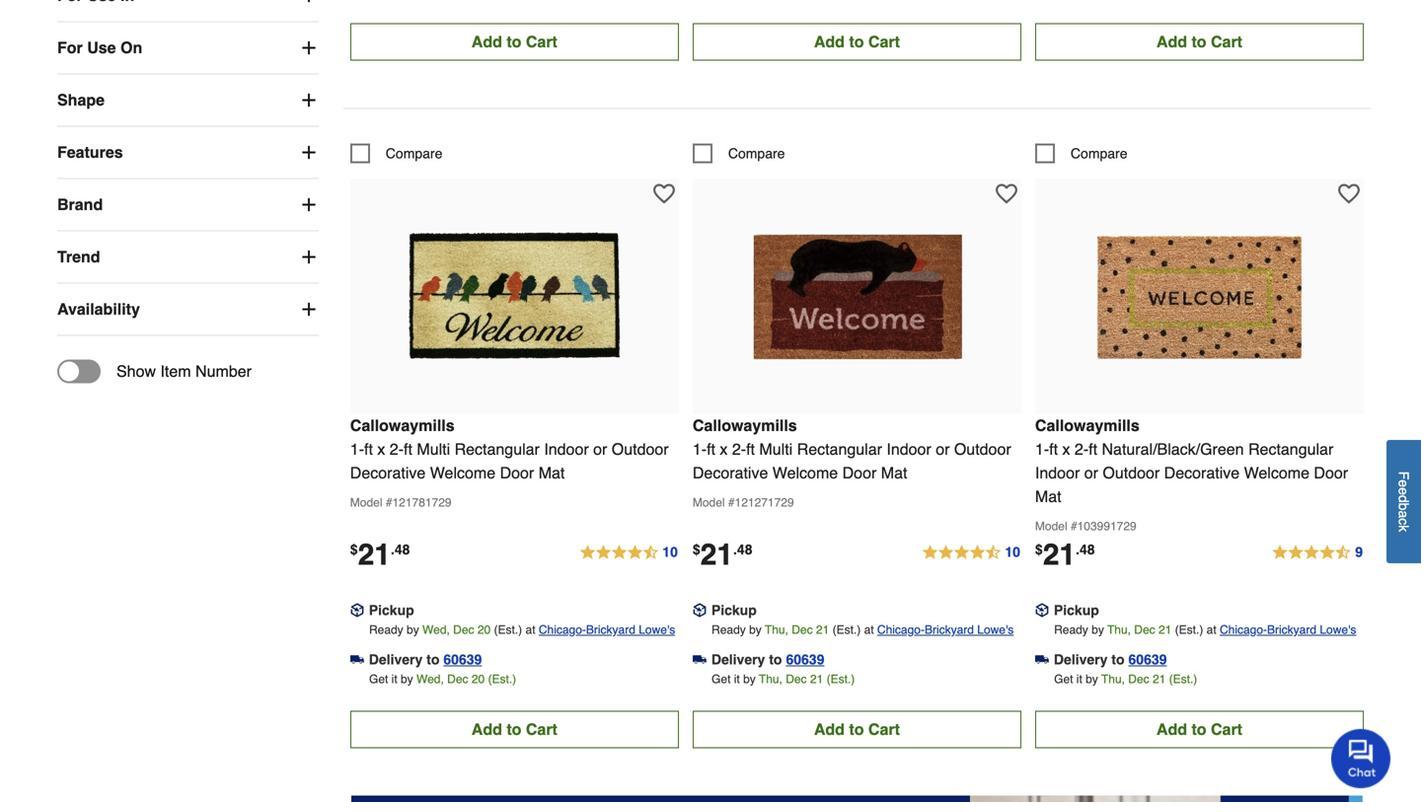Task type: vqa. For each thing, say whether or not it's contained in the screenshot.
Retaining Wall Ideas
no



Task type: locate. For each thing, give the bounding box(es) containing it.
compare for 1002731882 element
[[728, 145, 785, 161]]

plus image inside 'trend' button
[[299, 247, 319, 267]]

chicago-brickyard lowe's button for 60639 button related to pickup icon for ready by wed, dec 20 (est.) at chicago-brickyard lowe's
[[539, 620, 675, 640]]

0 horizontal spatial mat
[[539, 464, 565, 482]]

model left 121781729
[[350, 496, 382, 510]]

1 horizontal spatial ready by thu, dec 21 (est.) at chicago-brickyard lowe's
[[1054, 623, 1356, 637]]

plus image inside brand button
[[299, 195, 319, 215]]

2 horizontal spatial ready
[[1054, 623, 1088, 637]]

brand button
[[57, 179, 319, 230]]

wed,
[[422, 623, 450, 637], [416, 672, 444, 686]]

2 60639 from the left
[[786, 652, 824, 667]]

3 door from the left
[[1314, 464, 1348, 482]]

plus image inside features button
[[299, 143, 319, 162]]

1 rectangular from the left
[[455, 440, 540, 458]]

2 horizontal spatial welcome
[[1244, 464, 1310, 482]]

2 door from the left
[[842, 464, 877, 482]]

0 horizontal spatial get it by thu, dec 21 (est.)
[[712, 672, 855, 686]]

chicago- for 60639 button for pickup icon associated with ready by thu, dec 21 (est.) at chicago-brickyard lowe's
[[1220, 623, 1267, 637]]

get
[[369, 672, 388, 686], [712, 672, 731, 686], [1054, 672, 1073, 686]]

2- inside callowaymills 1-ft x 2-ft natural/black/green rectangular indoor or outdoor decorative welcome door mat
[[1075, 440, 1089, 458]]

model left 103991729
[[1035, 519, 1067, 533]]

chicago-brickyard lowe's button for 60639 button for pickup icon associated with ready by thu, dec 21 (est.) at chicago-brickyard lowe's
[[1220, 620, 1356, 640]]

$ down model # 103991729
[[1035, 542, 1043, 557]]

2 chicago-brickyard lowe's button from the left
[[877, 620, 1014, 640]]

truck filled image
[[693, 653, 706, 667], [1035, 653, 1049, 667]]

features button
[[57, 127, 319, 178]]

1 horizontal spatial chicago-
[[877, 623, 925, 637]]

0 horizontal spatial delivery to 60639
[[369, 652, 482, 667]]

#
[[386, 496, 392, 510], [728, 496, 735, 510], [1071, 519, 1077, 533]]

# for 121271729
[[728, 496, 735, 510]]

1 horizontal spatial 10 button
[[921, 541, 1021, 565]]

2- up model # 103991729
[[1075, 440, 1089, 458]]

1 horizontal spatial 2-
[[732, 440, 746, 458]]

model # 103991729
[[1035, 519, 1137, 533]]

model
[[350, 496, 382, 510], [693, 496, 725, 510], [1035, 519, 1067, 533]]

outdoor
[[612, 440, 669, 458], [954, 440, 1011, 458], [1103, 464, 1160, 482]]

3 plus image from the top
[[299, 90, 319, 110]]

1 horizontal spatial get it by thu, dec 21 (est.)
[[1054, 672, 1197, 686]]

.48 down 'model # 121781729'
[[391, 542, 410, 557]]

delivery to 60639
[[369, 652, 482, 667], [711, 652, 824, 667], [1054, 652, 1167, 667]]

lowe's for pickup icon associated with ready by thu, dec 21 (est.) at chicago-brickyard lowe's
[[1320, 623, 1356, 637]]

0 horizontal spatial or
[[593, 440, 607, 458]]

2- up 'model # 121781729'
[[390, 440, 404, 458]]

multi
[[417, 440, 450, 458], [759, 440, 793, 458]]

decorative up 'model # 121781729'
[[350, 464, 426, 482]]

$ up pickup image
[[693, 542, 700, 557]]

1 60639 from the left
[[443, 652, 482, 667]]

60639 button for pickup icon associated with ready by thu, dec 21 (est.) at chicago-brickyard lowe's
[[1128, 650, 1167, 669]]

2 ready from the left
[[712, 623, 746, 637]]

advertisement region
[[351, 796, 1363, 802]]

2 at from the left
[[864, 623, 874, 637]]

0 horizontal spatial 2-
[[390, 440, 404, 458]]

actual price $21.48 element down model # 121271729
[[693, 538, 752, 572]]

compare inside 1002731882 element
[[728, 145, 785, 161]]

1- up model # 103991729
[[1035, 440, 1049, 458]]

door for 121271729
[[842, 464, 877, 482]]

model for model # 121271729
[[693, 496, 725, 510]]

natural/black/green
[[1102, 440, 1244, 458]]

60639
[[443, 652, 482, 667], [786, 652, 824, 667], [1128, 652, 1167, 667]]

1 chicago-brickyard lowe's button from the left
[[539, 620, 675, 640]]

$ 21 .48 down model # 121271729
[[693, 538, 752, 572]]

trend
[[57, 248, 100, 266]]

dec
[[453, 623, 474, 637], [792, 623, 813, 637], [1134, 623, 1155, 637], [447, 672, 468, 686], [786, 672, 807, 686], [1128, 672, 1149, 686]]

.48 down model # 121271729
[[733, 542, 752, 557]]

model left 121271729
[[693, 496, 725, 510]]

chicago- for 60639 button related to pickup icon for ready by wed, dec 20 (est.) at chicago-brickyard lowe's
[[539, 623, 586, 637]]

2 horizontal spatial x
[[1062, 440, 1070, 458]]

0 horizontal spatial welcome
[[430, 464, 496, 482]]

.48 down model # 103991729
[[1076, 542, 1095, 557]]

121271729
[[735, 496, 794, 510]]

or
[[593, 440, 607, 458], [936, 440, 950, 458], [1084, 464, 1098, 482]]

1 compare from the left
[[386, 145, 442, 161]]

$ 21 .48
[[350, 538, 410, 572], [693, 538, 752, 572], [1035, 538, 1095, 572]]

callowaymills up model # 121271729
[[693, 416, 797, 435]]

e
[[1396, 480, 1412, 487], [1396, 487, 1412, 495]]

1 horizontal spatial brickyard
[[925, 623, 974, 637]]

2 horizontal spatial 60639 button
[[1128, 650, 1167, 669]]

welcome inside callowaymills 1-ft x 2-ft natural/black/green rectangular indoor or outdoor decorative welcome door mat
[[1244, 464, 1310, 482]]

$ 21 .48 down 'model # 121781729'
[[350, 538, 410, 572]]

or inside callowaymills 1-ft x 2-ft natural/black/green rectangular indoor or outdoor decorative welcome door mat
[[1084, 464, 1098, 482]]

2 horizontal spatial lowe's
[[1320, 623, 1356, 637]]

add
[[471, 32, 502, 51], [814, 32, 845, 51], [1157, 32, 1187, 51], [471, 720, 502, 739], [814, 720, 845, 739], [1157, 720, 1187, 739]]

0 horizontal spatial chicago-brickyard lowe's button
[[539, 620, 675, 640]]

1- inside callowaymills 1-ft x 2-ft natural/black/green rectangular indoor or outdoor decorative welcome door mat
[[1035, 440, 1049, 458]]

multi up 121781729
[[417, 440, 450, 458]]

4.5 stars image
[[579, 541, 679, 565], [921, 541, 1021, 565], [1271, 541, 1364, 565]]

1 horizontal spatial get
[[712, 672, 731, 686]]

0 horizontal spatial decorative
[[350, 464, 426, 482]]

indoor inside callowaymills 1-ft x 2-ft natural/black/green rectangular indoor or outdoor decorative welcome door mat
[[1035, 464, 1080, 482]]

2- for 121271729
[[732, 440, 746, 458]]

decorative
[[350, 464, 426, 482], [693, 464, 768, 482], [1164, 464, 1240, 482]]

plus image for trend
[[299, 247, 319, 267]]

x up model # 103991729
[[1062, 440, 1070, 458]]

1- for model # 121781729
[[350, 440, 364, 458]]

2 horizontal spatial door
[[1314, 464, 1348, 482]]

0 horizontal spatial $
[[350, 542, 358, 557]]

actual price $21.48 element down 'model # 121781729'
[[350, 538, 410, 572]]

1 horizontal spatial pickup
[[711, 602, 757, 618]]

2 horizontal spatial actual price $21.48 element
[[1035, 538, 1095, 572]]

by
[[407, 623, 419, 637], [749, 623, 762, 637], [1092, 623, 1104, 637], [401, 672, 413, 686], [743, 672, 756, 686], [1086, 672, 1098, 686]]

brickyard for pickup icon for ready by wed, dec 20 (est.) at chicago-brickyard lowe's
[[586, 623, 635, 637]]

1 horizontal spatial heart outline image
[[1338, 183, 1360, 205]]

1 callowaymills from the left
[[350, 416, 455, 435]]

heart outline image
[[996, 183, 1017, 205]]

add to cart button
[[350, 23, 679, 61], [693, 23, 1021, 61], [1035, 23, 1364, 61], [350, 711, 679, 748], [693, 711, 1021, 748], [1035, 711, 1364, 748]]

mat
[[539, 464, 565, 482], [881, 464, 907, 482], [1035, 487, 1061, 506]]

rectangular inside callowaymills 1-ft x 2-ft natural/black/green rectangular indoor or outdoor decorative welcome door mat
[[1248, 440, 1334, 458]]

3 chicago-brickyard lowe's button from the left
[[1220, 620, 1356, 640]]

2 horizontal spatial $ 21 .48
[[1035, 538, 1095, 572]]

1 .48 from the left
[[391, 542, 410, 557]]

get it by thu, dec 21 (est.)
[[712, 672, 855, 686], [1054, 672, 1197, 686]]

0 horizontal spatial indoor
[[544, 440, 589, 458]]

decorative inside callowaymills 1-ft x 2-ft natural/black/green rectangular indoor or outdoor decorative welcome door mat
[[1164, 464, 1240, 482]]

3 1- from the left
[[1035, 440, 1049, 458]]

welcome up "9" button
[[1244, 464, 1310, 482]]

1 $ 21 .48 from the left
[[350, 538, 410, 572]]

e up d
[[1396, 480, 1412, 487]]

2 .48 from the left
[[733, 542, 752, 557]]

2 multi from the left
[[759, 440, 793, 458]]

.48 for third actual price $21.48 element from the right
[[391, 542, 410, 557]]

plus image inside for use on button
[[299, 38, 319, 58]]

3 .48 from the left
[[1076, 542, 1095, 557]]

0 horizontal spatial actual price $21.48 element
[[350, 538, 410, 572]]

1 horizontal spatial 60639
[[786, 652, 824, 667]]

delivery to 60639 for 60639 button related to pickup icon for ready by wed, dec 20 (est.) at chicago-brickyard lowe's
[[369, 652, 482, 667]]

3 it from the left
[[1076, 672, 1082, 686]]

2-
[[390, 440, 404, 458], [732, 440, 746, 458], [1075, 440, 1089, 458]]

chicago-brickyard lowe's button
[[539, 620, 675, 640], [877, 620, 1014, 640], [1220, 620, 1356, 640]]

1 horizontal spatial at
[[864, 623, 874, 637]]

1 horizontal spatial .48
[[733, 542, 752, 557]]

chicago- for 60639 button corresponding to pickup image
[[877, 623, 925, 637]]

2 horizontal spatial outdoor
[[1103, 464, 1160, 482]]

1 $ from the left
[[350, 542, 358, 557]]

mat inside callowaymills 1-ft x 2-ft natural/black/green rectangular indoor or outdoor decorative welcome door mat
[[1035, 487, 1061, 506]]

1 horizontal spatial 4.5 stars image
[[921, 541, 1021, 565]]

0 horizontal spatial outdoor
[[612, 440, 669, 458]]

2 10 button from the left
[[921, 541, 1021, 565]]

1 horizontal spatial 1-
[[693, 440, 707, 458]]

10 button
[[579, 541, 679, 565], [921, 541, 1021, 565]]

2 callowaymills from the left
[[693, 416, 797, 435]]

1- up model # 121271729
[[693, 440, 707, 458]]

indoor
[[544, 440, 589, 458], [887, 440, 931, 458], [1035, 464, 1080, 482]]

1 brickyard from the left
[[586, 623, 635, 637]]

callowaymills for 121781729
[[350, 416, 455, 435]]

0 horizontal spatial 10
[[662, 544, 678, 560]]

2 horizontal spatial compare
[[1071, 145, 1128, 161]]

1 horizontal spatial 10
[[1005, 544, 1020, 560]]

3 brickyard from the left
[[1267, 623, 1317, 637]]

1 horizontal spatial callowaymills 1-ft x 2-ft multi rectangular indoor or outdoor decorative welcome door mat image
[[748, 189, 966, 406]]

$
[[350, 542, 358, 557], [693, 542, 700, 557], [1035, 542, 1043, 557]]

lowe's
[[639, 623, 675, 637], [977, 623, 1014, 637], [1320, 623, 1356, 637]]

welcome up 121781729
[[430, 464, 496, 482]]

1 horizontal spatial mat
[[881, 464, 907, 482]]

1 horizontal spatial welcome
[[773, 464, 838, 482]]

get it by thu, dec 21 (est.) for pickup image
[[712, 672, 855, 686]]

1 e from the top
[[1396, 480, 1412, 487]]

2 horizontal spatial model
[[1035, 519, 1067, 533]]

1- up 'model # 121781729'
[[350, 440, 364, 458]]

f
[[1396, 471, 1412, 480]]

2 horizontal spatial it
[[1076, 672, 1082, 686]]

indoor for 121781729
[[544, 440, 589, 458]]

ready for pickup image
[[712, 623, 746, 637]]

1 horizontal spatial callowaymills 1-ft x 2-ft multi rectangular indoor or outdoor decorative welcome door mat
[[693, 416, 1011, 482]]

pickup down model # 103991729
[[1054, 602, 1099, 618]]

3 compare from the left
[[1071, 145, 1128, 161]]

1 plus image from the top
[[299, 195, 319, 215]]

delivery to 60639 for 60639 button corresponding to pickup image
[[711, 652, 824, 667]]

3 ready from the left
[[1054, 623, 1088, 637]]

f e e d b a c k
[[1396, 471, 1412, 532]]

pickup image for ready by thu, dec 21 (est.) at chicago-brickyard lowe's
[[1035, 604, 1049, 617]]

welcome
[[430, 464, 496, 482], [773, 464, 838, 482], [1244, 464, 1310, 482]]

0 horizontal spatial it
[[391, 672, 397, 686]]

2 horizontal spatial mat
[[1035, 487, 1061, 506]]

0 vertical spatial plus image
[[299, 195, 319, 215]]

60639 for pickup icon associated with ready by thu, dec 21 (est.) at chicago-brickyard lowe's
[[1128, 652, 1167, 667]]

actual price $21.48 element down model # 103991729
[[1035, 538, 1095, 572]]

3 60639 from the left
[[1128, 652, 1167, 667]]

plus image
[[299, 195, 319, 215], [299, 247, 319, 267]]

20 down ready by wed, dec 20 (est.) at chicago-brickyard lowe's
[[472, 672, 485, 686]]

multi for model # 121271729
[[759, 440, 793, 458]]

$ 21 .48 down model # 103991729
[[1035, 538, 1095, 572]]

pickup up get it by wed, dec 20 (est.)
[[369, 602, 414, 618]]

0 horizontal spatial callowaymills 1-ft x 2-ft multi rectangular indoor or outdoor decorative welcome door mat
[[350, 416, 669, 482]]

callowaymills 1-ft x 2-ft multi rectangular indoor or outdoor decorative welcome door mat for 121271729
[[693, 416, 1011, 482]]

2 delivery to 60639 from the left
[[711, 652, 824, 667]]

0 horizontal spatial compare
[[386, 145, 442, 161]]

truck filled image
[[350, 653, 364, 667]]

1 welcome from the left
[[430, 464, 496, 482]]

pickup image up truck filled icon
[[350, 604, 364, 617]]

compare inside the 1002735230 element
[[1071, 145, 1128, 161]]

door inside callowaymills 1-ft x 2-ft natural/black/green rectangular indoor or outdoor decorative welcome door mat
[[1314, 464, 1348, 482]]

compare inside '1002716420' element
[[386, 145, 442, 161]]

$ down 'model # 121781729'
[[350, 542, 358, 557]]

multi up 121271729
[[759, 440, 793, 458]]

callowaymills up natural/black/green
[[1035, 416, 1140, 435]]

1 horizontal spatial lowe's
[[977, 623, 1014, 637]]

10
[[662, 544, 678, 560], [1005, 544, 1020, 560]]

plus image
[[299, 0, 319, 5], [299, 38, 319, 58], [299, 90, 319, 110], [299, 143, 319, 162], [299, 300, 319, 319]]

1 vertical spatial plus image
[[299, 247, 319, 267]]

2 horizontal spatial $
[[1035, 542, 1043, 557]]

0 horizontal spatial rectangular
[[455, 440, 540, 458]]

3 delivery from the left
[[1054, 652, 1108, 667]]

0 horizontal spatial callowaymills
[[350, 416, 455, 435]]

1- for model # 121271729
[[693, 440, 707, 458]]

x up model # 121271729
[[720, 440, 728, 458]]

outdoor inside callowaymills 1-ft x 2-ft natural/black/green rectangular indoor or outdoor decorative welcome door mat
[[1103, 464, 1160, 482]]

# for 103991729
[[1071, 519, 1077, 533]]

get it by wed, dec 20 (est.)
[[369, 672, 516, 686]]

2 horizontal spatial .48
[[1076, 542, 1095, 557]]

20 up get it by wed, dec 20 (est.)
[[477, 623, 491, 637]]

60639 button
[[443, 650, 482, 669], [786, 650, 824, 669], [1128, 650, 1167, 669]]

2 x from the left
[[720, 440, 728, 458]]

ready by thu, dec 21 (est.) at chicago-brickyard lowe's
[[712, 623, 1014, 637], [1054, 623, 1356, 637]]

indoor for 103991729
[[1035, 464, 1080, 482]]

60639 for pickup image
[[786, 652, 824, 667]]

3 decorative from the left
[[1164, 464, 1240, 482]]

callowaymills 1-ft x 2-ft multi rectangular indoor or outdoor decorative welcome door mat image
[[406, 189, 623, 406], [748, 189, 966, 406]]

2 4.5 stars image from the left
[[921, 541, 1021, 565]]

0 vertical spatial 20
[[477, 623, 491, 637]]

1 horizontal spatial x
[[720, 440, 728, 458]]

show item number
[[116, 362, 252, 380]]

brickyard
[[586, 623, 635, 637], [925, 623, 974, 637], [1267, 623, 1317, 637]]

to
[[507, 32, 521, 51], [849, 32, 864, 51], [1192, 32, 1206, 51], [426, 652, 440, 667], [769, 652, 782, 667], [1111, 652, 1125, 667], [507, 720, 521, 739], [849, 720, 864, 739], [1192, 720, 1206, 739]]

1 horizontal spatial compare
[[728, 145, 785, 161]]

1 actual price $21.48 element from the left
[[350, 538, 410, 572]]

1 truck filled image from the left
[[693, 653, 706, 667]]

2 get from the left
[[712, 672, 731, 686]]

compare
[[386, 145, 442, 161], [728, 145, 785, 161], [1071, 145, 1128, 161]]

decorative down natural/black/green
[[1164, 464, 1240, 482]]

1 4.5 stars image from the left
[[579, 541, 679, 565]]

2- up model # 121271729
[[732, 440, 746, 458]]

.48 for third actual price $21.48 element from the left
[[1076, 542, 1095, 557]]

0 horizontal spatial multi
[[417, 440, 450, 458]]

4.5 stars image containing 9
[[1271, 541, 1364, 565]]

2 pickup image from the left
[[1035, 604, 1049, 617]]

6 ft from the left
[[1089, 440, 1097, 458]]

model for model # 121781729
[[350, 496, 382, 510]]

1 2- from the left
[[390, 440, 404, 458]]

2 horizontal spatial 2-
[[1075, 440, 1089, 458]]

at
[[526, 623, 535, 637], [864, 623, 874, 637], [1207, 623, 1216, 637]]

2 lowe's from the left
[[977, 623, 1014, 637]]

20
[[477, 623, 491, 637], [472, 672, 485, 686]]

mat for model # 121781729
[[539, 464, 565, 482]]

3 delivery to 60639 from the left
[[1054, 652, 1167, 667]]

indoor for 121271729
[[887, 440, 931, 458]]

(est.)
[[494, 623, 522, 637], [832, 623, 861, 637], [1175, 623, 1203, 637], [488, 672, 516, 686], [827, 672, 855, 686], [1169, 672, 1197, 686]]

2 brickyard from the left
[[925, 623, 974, 637]]

callowaymills 1-ft x 2-ft natural/black/green rectangular indoor or outdoor decorative welcome door mat
[[1035, 416, 1348, 506]]

2 1- from the left
[[693, 440, 707, 458]]

2 plus image from the top
[[299, 247, 319, 267]]

21
[[358, 538, 391, 572], [700, 538, 733, 572], [1043, 538, 1076, 572], [816, 623, 829, 637], [1159, 623, 1172, 637], [810, 672, 823, 686], [1153, 672, 1166, 686]]

truck filled image for pickup icon associated with ready by thu, dec 21 (est.) at chicago-brickyard lowe's
[[1035, 653, 1049, 667]]

lowe's for pickup icon for ready by wed, dec 20 (est.) at chicago-brickyard lowe's
[[639, 623, 675, 637]]

1 chicago- from the left
[[539, 623, 586, 637]]

2 horizontal spatial chicago-brickyard lowe's button
[[1220, 620, 1356, 640]]

actual price $21.48 element
[[350, 538, 410, 572], [693, 538, 752, 572], [1035, 538, 1095, 572]]

callowaymills 1-ft x 2-ft multi rectangular indoor or outdoor decorative welcome door mat
[[350, 416, 669, 482], [693, 416, 1011, 482]]

1 horizontal spatial rectangular
[[797, 440, 882, 458]]

3 callowaymills from the left
[[1035, 416, 1140, 435]]

k
[[1396, 525, 1412, 532]]

0 horizontal spatial delivery
[[369, 652, 423, 667]]

door
[[500, 464, 534, 482], [842, 464, 877, 482], [1314, 464, 1348, 482]]

availability button
[[57, 284, 319, 335]]

1 delivery to 60639 from the left
[[369, 652, 482, 667]]

2 2- from the left
[[732, 440, 746, 458]]

plus image for availability
[[299, 300, 319, 319]]

2 horizontal spatial at
[[1207, 623, 1216, 637]]

1 10 button from the left
[[579, 541, 679, 565]]

x up 'model # 121781729'
[[377, 440, 385, 458]]

outdoor for 103991729
[[1103, 464, 1160, 482]]

4.5 stars image for third actual price $21.48 element from the right
[[579, 541, 679, 565]]

welcome up 121271729
[[773, 464, 838, 482]]

0 horizontal spatial truck filled image
[[693, 653, 706, 667]]

0 horizontal spatial 1-
[[350, 440, 364, 458]]

1 get it by thu, dec 21 (est.) from the left
[[712, 672, 855, 686]]

3 60639 button from the left
[[1128, 650, 1167, 669]]

1 horizontal spatial $
[[693, 542, 700, 557]]

$ for third actual price $21.48 element from the right
[[350, 542, 358, 557]]

2 truck filled image from the left
[[1035, 653, 1049, 667]]

1 horizontal spatial model
[[693, 496, 725, 510]]

c
[[1396, 518, 1412, 525]]

# for 121781729
[[386, 496, 392, 510]]

thu,
[[765, 623, 788, 637], [1107, 623, 1131, 637], [759, 672, 782, 686], [1101, 672, 1125, 686]]

1 horizontal spatial door
[[842, 464, 877, 482]]

3 at from the left
[[1207, 623, 1216, 637]]

callowaymills
[[350, 416, 455, 435], [693, 416, 797, 435], [1035, 416, 1140, 435]]

door for 103991729
[[1314, 464, 1348, 482]]

0 horizontal spatial 4.5 stars image
[[579, 541, 679, 565]]

2 welcome from the left
[[773, 464, 838, 482]]

5 plus image from the top
[[299, 300, 319, 319]]

delivery
[[369, 652, 423, 667], [711, 652, 765, 667], [1054, 652, 1108, 667]]

welcome for model # 103991729
[[1244, 464, 1310, 482]]

3 welcome from the left
[[1244, 464, 1310, 482]]

chat invite button image
[[1331, 728, 1391, 789]]

ready by thu, dec 21 (est.) at chicago-brickyard lowe's for 60639 button corresponding to pickup image
[[712, 623, 1014, 637]]

decorative up model # 121271729
[[693, 464, 768, 482]]

2 horizontal spatial decorative
[[1164, 464, 1240, 482]]

1 horizontal spatial #
[[728, 496, 735, 510]]

1 horizontal spatial or
[[936, 440, 950, 458]]

2 $ from the left
[[693, 542, 700, 557]]

2 horizontal spatial chicago-
[[1220, 623, 1267, 637]]

brand
[[57, 195, 103, 214]]

1 horizontal spatial ready
[[712, 623, 746, 637]]

model # 121781729
[[350, 496, 452, 510]]

3 x from the left
[[1062, 440, 1070, 458]]

1-
[[350, 440, 364, 458], [693, 440, 707, 458], [1035, 440, 1049, 458]]

heart outline image
[[653, 183, 675, 205], [1338, 183, 1360, 205]]

0 horizontal spatial callowaymills 1-ft x 2-ft multi rectangular indoor or outdoor decorative welcome door mat image
[[406, 189, 623, 406]]

plus image for features
[[299, 143, 319, 162]]

0 horizontal spatial ready
[[369, 623, 403, 637]]

9 button
[[1271, 541, 1364, 565]]

60639 button for pickup icon for ready by wed, dec 20 (est.) at chicago-brickyard lowe's
[[443, 650, 482, 669]]

pickup right pickup image
[[711, 602, 757, 618]]

1 horizontal spatial pickup image
[[1035, 604, 1049, 617]]

it
[[391, 672, 397, 686], [734, 672, 740, 686], [1076, 672, 1082, 686]]

0 horizontal spatial pickup
[[369, 602, 414, 618]]

plus image inside availability button
[[299, 300, 319, 319]]

1 horizontal spatial it
[[734, 672, 740, 686]]

2 horizontal spatial callowaymills
[[1035, 416, 1140, 435]]

2 10 from the left
[[1005, 544, 1020, 560]]

$ for third actual price $21.48 element from the left
[[1035, 542, 1043, 557]]

0 horizontal spatial heart outline image
[[653, 183, 675, 205]]

2 horizontal spatial indoor
[[1035, 464, 1080, 482]]

chicago-
[[539, 623, 586, 637], [877, 623, 925, 637], [1220, 623, 1267, 637]]

2 horizontal spatial rectangular
[[1248, 440, 1334, 458]]

0 horizontal spatial .48
[[391, 542, 410, 557]]

$ 21 .48 for second actual price $21.48 element from right
[[693, 538, 752, 572]]

2 it from the left
[[734, 672, 740, 686]]

1 ready from the left
[[369, 623, 403, 637]]

x
[[377, 440, 385, 458], [720, 440, 728, 458], [1062, 440, 1070, 458]]

.48
[[391, 542, 410, 557], [733, 542, 752, 557], [1076, 542, 1095, 557]]

callowaymills inside callowaymills 1-ft x 2-ft natural/black/green rectangular indoor or outdoor decorative welcome door mat
[[1035, 416, 1140, 435]]

1 at from the left
[[526, 623, 535, 637]]

2 chicago- from the left
[[877, 623, 925, 637]]

callowaymills up 'model # 121781729'
[[350, 416, 455, 435]]

2 ready by thu, dec 21 (est.) at chicago-brickyard lowe's from the left
[[1054, 623, 1356, 637]]

3 chicago- from the left
[[1220, 623, 1267, 637]]

delivery to 60639 for 60639 button for pickup icon associated with ready by thu, dec 21 (est.) at chicago-brickyard lowe's
[[1054, 652, 1167, 667]]

x inside callowaymills 1-ft x 2-ft natural/black/green rectangular indoor or outdoor decorative welcome door mat
[[1062, 440, 1070, 458]]

1 horizontal spatial delivery to 60639
[[711, 652, 824, 667]]

1 lowe's from the left
[[639, 623, 675, 637]]

2 rectangular from the left
[[797, 440, 882, 458]]

3 actual price $21.48 element from the left
[[1035, 538, 1095, 572]]

brickyard for pickup icon associated with ready by thu, dec 21 (est.) at chicago-brickyard lowe's
[[1267, 623, 1317, 637]]

ft
[[364, 440, 373, 458], [404, 440, 412, 458], [707, 440, 715, 458], [746, 440, 755, 458], [1049, 440, 1058, 458], [1089, 440, 1097, 458]]

3 $ from the left
[[1035, 542, 1043, 557]]

ready
[[369, 623, 403, 637], [712, 623, 746, 637], [1054, 623, 1088, 637]]

decorative for 103991729
[[1164, 464, 1240, 482]]

2 decorative from the left
[[693, 464, 768, 482]]

plus image inside shape button
[[299, 90, 319, 110]]

1 door from the left
[[500, 464, 534, 482]]

2 compare from the left
[[728, 145, 785, 161]]

pickup
[[369, 602, 414, 618], [711, 602, 757, 618], [1054, 602, 1099, 618]]

1 delivery from the left
[[369, 652, 423, 667]]

cart
[[526, 32, 557, 51], [868, 32, 900, 51], [1211, 32, 1242, 51], [526, 720, 557, 739], [868, 720, 900, 739], [1211, 720, 1242, 739]]

3 pickup from the left
[[1054, 602, 1099, 618]]

1 horizontal spatial actual price $21.48 element
[[693, 538, 752, 572]]

1 horizontal spatial 60639 button
[[786, 650, 824, 669]]

callowaymills for 103991729
[[1035, 416, 1140, 435]]

0 horizontal spatial #
[[386, 496, 392, 510]]

3 $ 21 .48 from the left
[[1035, 538, 1095, 572]]

0 horizontal spatial chicago-
[[539, 623, 586, 637]]

rectangular
[[455, 440, 540, 458], [797, 440, 882, 458], [1248, 440, 1334, 458]]

1 horizontal spatial decorative
[[693, 464, 768, 482]]

3 4.5 stars image from the left
[[1271, 541, 1364, 565]]

0 horizontal spatial get
[[369, 672, 388, 686]]

0 horizontal spatial pickup image
[[350, 604, 364, 617]]

add to cart
[[471, 32, 557, 51], [814, 32, 900, 51], [1157, 32, 1242, 51], [471, 720, 557, 739], [814, 720, 900, 739], [1157, 720, 1242, 739]]

3 rectangular from the left
[[1248, 440, 1334, 458]]

3 lowe's from the left
[[1320, 623, 1356, 637]]

pickup image
[[350, 604, 364, 617], [1035, 604, 1049, 617]]

model for model # 103991729
[[1035, 519, 1067, 533]]

trend button
[[57, 231, 319, 283]]

e up b at the right bottom
[[1396, 487, 1412, 495]]

3 2- from the left
[[1075, 440, 1089, 458]]

outdoor for 121781729
[[612, 440, 669, 458]]

pickup image down model # 103991729
[[1035, 604, 1049, 617]]

0 horizontal spatial 60639
[[443, 652, 482, 667]]

features
[[57, 143, 123, 161]]

1 horizontal spatial callowaymills
[[693, 416, 797, 435]]

2 horizontal spatial or
[[1084, 464, 1098, 482]]

0 horizontal spatial door
[[500, 464, 534, 482]]



Task type: describe. For each thing, give the bounding box(es) containing it.
1 plus image from the top
[[299, 0, 319, 5]]

4 ft from the left
[[746, 440, 755, 458]]

door for 121781729
[[500, 464, 534, 482]]

$ 21 .48 for third actual price $21.48 element from the right
[[350, 538, 410, 572]]

delivery for pickup icon for ready by wed, dec 20 (est.) at chicago-brickyard lowe's
[[369, 652, 423, 667]]

multi for model # 121781729
[[417, 440, 450, 458]]

2 pickup from the left
[[711, 602, 757, 618]]

2 e from the top
[[1396, 487, 1412, 495]]

1 get from the left
[[369, 672, 388, 686]]

compare for the 1002735230 element at the top
[[1071, 145, 1128, 161]]

item
[[160, 362, 191, 380]]

welcome for model # 121271729
[[773, 464, 838, 482]]

or for 121781729
[[593, 440, 607, 458]]

x for 121271729
[[720, 440, 728, 458]]

outdoor for 121271729
[[954, 440, 1011, 458]]

on
[[120, 39, 142, 57]]

for use on
[[57, 39, 142, 57]]

1 it from the left
[[391, 672, 397, 686]]

a
[[1396, 511, 1412, 518]]

rectangular for model # 121271729
[[797, 440, 882, 458]]

9
[[1355, 544, 1363, 560]]

10 for third actual price $21.48 element from the right's 4.5 stars image
[[662, 544, 678, 560]]

at for pickup image
[[864, 623, 874, 637]]

ready for pickup icon for ready by wed, dec 20 (est.) at chicago-brickyard lowe's
[[369, 623, 403, 637]]

use
[[87, 39, 116, 57]]

availability
[[57, 300, 140, 318]]

ready by wed, dec 20 (est.) at chicago-brickyard lowe's
[[369, 623, 675, 637]]

get it by thu, dec 21 (est.) for pickup icon associated with ready by thu, dec 21 (est.) at chicago-brickyard lowe's
[[1054, 672, 1197, 686]]

2 ft from the left
[[404, 440, 412, 458]]

x for 103991729
[[1062, 440, 1070, 458]]

shape
[[57, 91, 105, 109]]

delivery for pickup image
[[711, 652, 765, 667]]

10 button for third actual price $21.48 element from the right
[[579, 541, 679, 565]]

1 heart outline image from the left
[[653, 183, 675, 205]]

3 ft from the left
[[707, 440, 715, 458]]

mat for model # 121271729
[[881, 464, 907, 482]]

model # 121271729
[[693, 496, 794, 510]]

decorative for 121781729
[[350, 464, 426, 482]]

delivery for pickup icon associated with ready by thu, dec 21 (est.) at chicago-brickyard lowe's
[[1054, 652, 1108, 667]]

1- for model # 103991729
[[1035, 440, 1049, 458]]

mat for model # 103991729
[[1035, 487, 1061, 506]]

truck filled image for pickup image
[[693, 653, 706, 667]]

for use on button
[[57, 22, 319, 74]]

ready for pickup icon associated with ready by thu, dec 21 (est.) at chicago-brickyard lowe's
[[1054, 623, 1088, 637]]

0 vertical spatial wed,
[[422, 623, 450, 637]]

plus image for shape
[[299, 90, 319, 110]]

number
[[195, 362, 252, 380]]

1 vertical spatial wed,
[[416, 672, 444, 686]]

5 ft from the left
[[1049, 440, 1058, 458]]

60639 button for pickup image
[[786, 650, 824, 669]]

1 ft from the left
[[364, 440, 373, 458]]

4.5 stars image for third actual price $21.48 element from the left
[[1271, 541, 1364, 565]]

1002716420 element
[[350, 143, 442, 163]]

103991729
[[1077, 519, 1137, 533]]

121781729
[[392, 496, 452, 510]]

2- for 103991729
[[1075, 440, 1089, 458]]

1 pickup from the left
[[369, 602, 414, 618]]

10 for 4.5 stars image associated with second actual price $21.48 element from right
[[1005, 544, 1020, 560]]

2 callowaymills 1-ft x 2-ft multi rectangular indoor or outdoor decorative welcome door mat image from the left
[[748, 189, 966, 406]]

1 vertical spatial 20
[[472, 672, 485, 686]]

compare for '1002716420' element
[[386, 145, 442, 161]]

2 heart outline image from the left
[[1338, 183, 1360, 205]]

4.5 stars image for second actual price $21.48 element from right
[[921, 541, 1021, 565]]

brickyard for pickup image
[[925, 623, 974, 637]]

ready by thu, dec 21 (est.) at chicago-brickyard lowe's for 60639 button for pickup icon associated with ready by thu, dec 21 (est.) at chicago-brickyard lowe's
[[1054, 623, 1356, 637]]

x for 121781729
[[377, 440, 385, 458]]

plus image for brand
[[299, 195, 319, 215]]

$ 21 .48 for third actual price $21.48 element from the left
[[1035, 538, 1095, 572]]

2- for 121781729
[[390, 440, 404, 458]]

b
[[1396, 503, 1412, 511]]

lowe's for pickup image
[[977, 623, 1014, 637]]

pickup image
[[693, 604, 706, 617]]

d
[[1396, 495, 1412, 503]]

shape button
[[57, 75, 319, 126]]

welcome for model # 121781729
[[430, 464, 496, 482]]

show item number element
[[57, 360, 252, 383]]

rectangular for model # 121781729
[[455, 440, 540, 458]]

plus image for for use on
[[299, 38, 319, 58]]

f e e d b a c k button
[[1387, 440, 1421, 563]]

$ for second actual price $21.48 element from right
[[693, 542, 700, 557]]

1002731882 element
[[693, 143, 785, 163]]

.48 for second actual price $21.48 element from right
[[733, 542, 752, 557]]

60639 for pickup icon for ready by wed, dec 20 (est.) at chicago-brickyard lowe's
[[443, 652, 482, 667]]

rectangular for model # 103991729
[[1248, 440, 1334, 458]]

10 button for second actual price $21.48 element from right
[[921, 541, 1021, 565]]

1002735230 element
[[1035, 143, 1128, 163]]

decorative for 121271729
[[693, 464, 768, 482]]

for
[[57, 39, 83, 57]]

callowaymills for 121271729
[[693, 416, 797, 435]]

1 callowaymills 1-ft x 2-ft multi rectangular indoor or outdoor decorative welcome door mat image from the left
[[406, 189, 623, 406]]

3 get from the left
[[1054, 672, 1073, 686]]

at for pickup icon for ready by wed, dec 20 (est.) at chicago-brickyard lowe's
[[526, 623, 535, 637]]

at for pickup icon associated with ready by thu, dec 21 (est.) at chicago-brickyard lowe's
[[1207, 623, 1216, 637]]

chicago-brickyard lowe's button for 60639 button corresponding to pickup image
[[877, 620, 1014, 640]]

callowaymills 1-ft x 2-ft natural/black/green rectangular indoor or outdoor decorative welcome door mat image
[[1091, 189, 1308, 406]]

2 actual price $21.48 element from the left
[[693, 538, 752, 572]]

or for 121271729
[[936, 440, 950, 458]]

or for 103991729
[[1084, 464, 1098, 482]]

callowaymills 1-ft x 2-ft multi rectangular indoor or outdoor decorative welcome door mat for 121781729
[[350, 416, 669, 482]]

pickup image for ready by wed, dec 20 (est.) at chicago-brickyard lowe's
[[350, 604, 364, 617]]

show
[[116, 362, 156, 380]]



